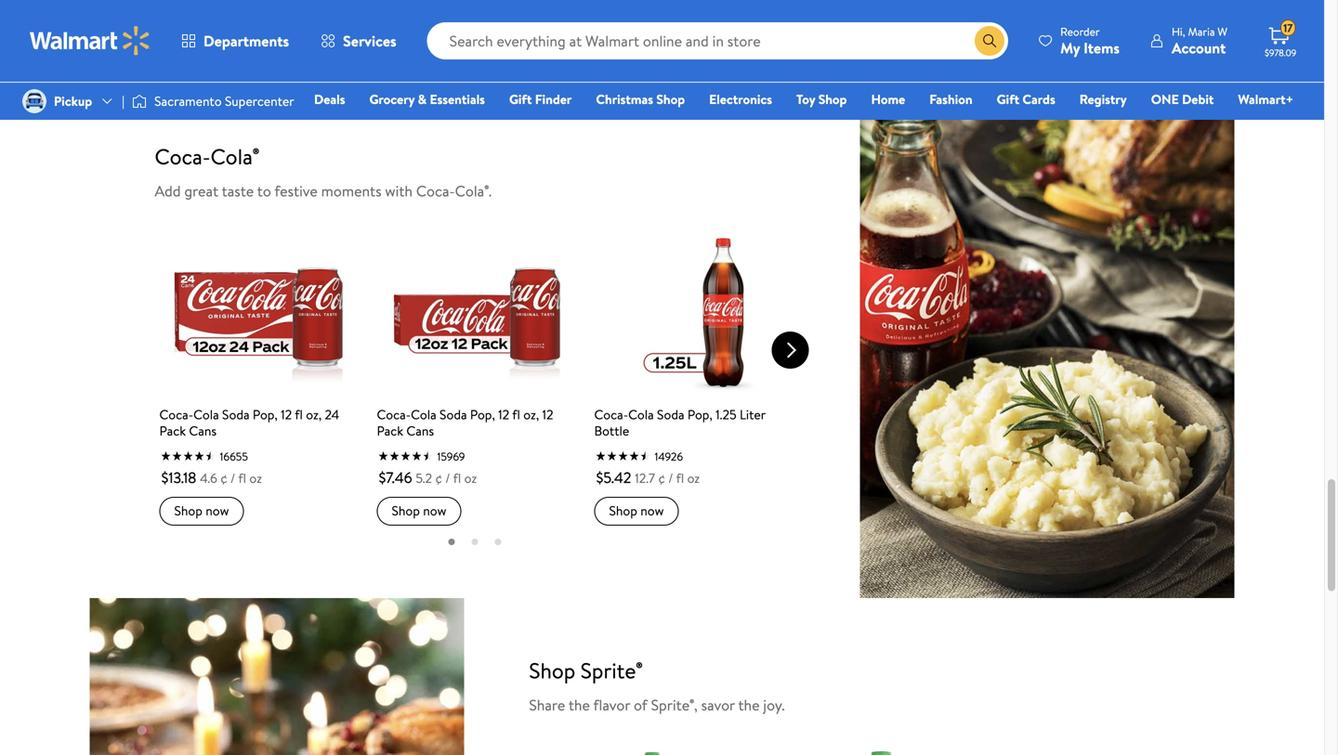 Task type: locate. For each thing, give the bounding box(es) containing it.
$978.09
[[1265, 46, 1296, 59]]

grocery & essentials
[[369, 90, 485, 108]]

christmas shop link
[[588, 89, 693, 109]]

1 horizontal spatial  image
[[132, 92, 147, 111]]

christmas shop
[[596, 90, 685, 108]]

 image for pickup
[[22, 89, 46, 113]]

walmart+
[[1238, 90, 1293, 108]]

items
[[1084, 38, 1120, 58]]

shop
[[656, 90, 685, 108], [818, 90, 847, 108]]

gift finder
[[509, 90, 572, 108]]

|
[[122, 92, 125, 110]]

0 horizontal spatial gift
[[509, 90, 532, 108]]

1 gift from the left
[[509, 90, 532, 108]]

shop right christmas
[[656, 90, 685, 108]]

finder
[[535, 90, 572, 108]]

electronics
[[709, 90, 772, 108]]

2 shop from the left
[[818, 90, 847, 108]]

hi, maria w account
[[1172, 24, 1227, 58]]

fashion link
[[921, 89, 981, 109]]

 image
[[22, 89, 46, 113], [132, 92, 147, 111]]

2 gift from the left
[[997, 90, 1019, 108]]

search icon image
[[982, 33, 997, 48]]

gift finder link
[[501, 89, 580, 109]]

gift left cards
[[997, 90, 1019, 108]]

gift
[[509, 90, 532, 108], [997, 90, 1019, 108]]

gift left finder
[[509, 90, 532, 108]]

one debit link
[[1143, 89, 1222, 109]]

grocery
[[369, 90, 415, 108]]

shop right toy
[[818, 90, 847, 108]]

one
[[1151, 90, 1179, 108]]

fashion
[[929, 90, 972, 108]]

deals
[[314, 90, 345, 108]]

cards
[[1022, 90, 1055, 108]]

account
[[1172, 38, 1226, 58]]

0 horizontal spatial  image
[[22, 89, 46, 113]]

supercenter
[[225, 92, 294, 110]]

services
[[343, 31, 396, 51]]

grocery & essentials link
[[361, 89, 493, 109]]

 image left pickup
[[22, 89, 46, 113]]

home link
[[863, 89, 914, 109]]

walmart+ link
[[1230, 89, 1302, 109]]

sacramento
[[154, 92, 222, 110]]

registry link
[[1071, 89, 1135, 109]]

home
[[871, 90, 905, 108]]

toy shop
[[796, 90, 847, 108]]

registry
[[1079, 90, 1127, 108]]

1 shop from the left
[[656, 90, 685, 108]]

gift cards link
[[988, 89, 1064, 109]]

 image right |
[[132, 92, 147, 111]]

1 horizontal spatial shop
[[818, 90, 847, 108]]

0 horizontal spatial shop
[[656, 90, 685, 108]]

christmas
[[596, 90, 653, 108]]

electronics link
[[701, 89, 781, 109]]

services button
[[305, 19, 412, 63]]

reorder my items
[[1060, 24, 1120, 58]]

1 horizontal spatial gift
[[997, 90, 1019, 108]]



Task type: vqa. For each thing, say whether or not it's contained in the screenshot.
Community & Giving DROPDOWN BUTTON
no



Task type: describe. For each thing, give the bounding box(es) containing it.
departments
[[203, 31, 289, 51]]

debit
[[1182, 90, 1214, 108]]

maria
[[1188, 24, 1215, 39]]

toy
[[796, 90, 815, 108]]

sacramento supercenter
[[154, 92, 294, 110]]

departments button
[[165, 19, 305, 63]]

hi,
[[1172, 24, 1185, 39]]

essentials
[[430, 90, 485, 108]]

&
[[418, 90, 427, 108]]

reorder
[[1060, 24, 1100, 39]]

gift cards
[[997, 90, 1055, 108]]

 image for sacramento supercenter
[[132, 92, 147, 111]]

w
[[1218, 24, 1227, 39]]

my
[[1060, 38, 1080, 58]]

walmart image
[[30, 26, 151, 56]]

gift for gift cards
[[997, 90, 1019, 108]]

shop for christmas shop
[[656, 90, 685, 108]]

17
[[1283, 20, 1293, 36]]

gift for gift finder
[[509, 90, 532, 108]]

one debit
[[1151, 90, 1214, 108]]

pickup
[[54, 92, 92, 110]]

Walmart Site-Wide search field
[[427, 22, 1008, 59]]

toy shop link
[[788, 89, 855, 109]]

Search search field
[[427, 22, 1008, 59]]

deals link
[[306, 89, 354, 109]]

shop for toy shop
[[818, 90, 847, 108]]



